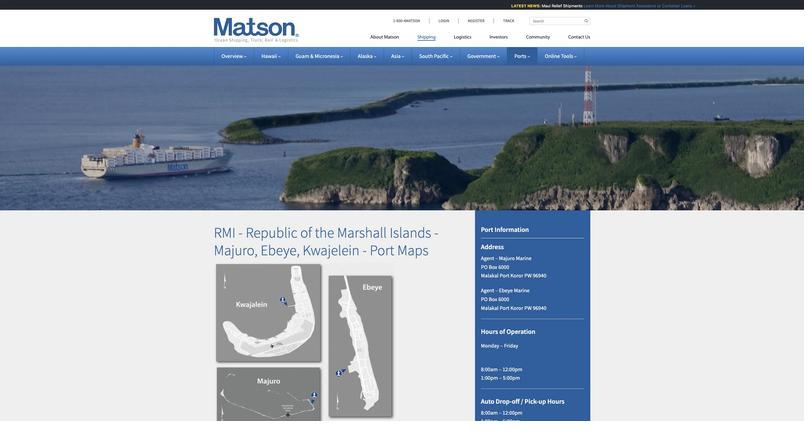 Task type: describe. For each thing, give the bounding box(es) containing it.
po for agent – ebeye marine
[[481, 296, 488, 303]]

majuro
[[499, 255, 515, 262]]

– for agent – majuro marine po box 6000 malakal port koror pw 96940
[[495, 255, 498, 262]]

agent for agent – majuro marine
[[481, 255, 494, 262]]

6000 for ebeye
[[498, 296, 509, 303]]

about inside top menu navigation
[[370, 35, 383, 40]]

ebeye,
[[261, 241, 300, 259]]

agent – majuro marine po box 6000 malakal port koror pw 96940
[[481, 255, 546, 279]]

8:00am – 12:00pm 1:00pm – 5:00pm
[[481, 366, 522, 381]]

monday – friday
[[481, 342, 518, 349]]

port inside agent – majuro marine po box 6000 malakal port koror pw 96940
[[500, 272, 509, 279]]

po for agent – majuro marine
[[481, 263, 488, 270]]

box for ebeye
[[489, 296, 497, 303]]

islands
[[390, 223, 431, 242]]

tools
[[561, 53, 573, 59]]

assistance
[[632, 3, 652, 8]]

drop-
[[496, 397, 512, 406]]

news:
[[523, 3, 537, 8]]

government
[[467, 53, 496, 59]]

overview
[[221, 53, 243, 59]]

/
[[521, 397, 523, 406]]

auto
[[481, 397, 494, 406]]

learn
[[579, 3, 590, 8]]

marine for agent – majuro marine
[[516, 255, 532, 262]]

rmi - republic of the marshall islands - majuro, ebeye, kwajelein - port maps
[[214, 223, 439, 259]]

contact
[[568, 35, 584, 40]]

Search search field
[[530, 17, 590, 25]]

8:00am for 8:00am – 12:00pm 1:00pm – 5:00pm
[[481, 366, 498, 373]]

or
[[653, 3, 657, 8]]

shipment
[[613, 3, 631, 8]]

login
[[439, 18, 449, 23]]

2 horizontal spatial -
[[434, 223, 439, 242]]

1-800-4matson link
[[393, 18, 429, 23]]

asia
[[391, 53, 401, 59]]

investors
[[490, 35, 508, 40]]

port information
[[481, 225, 529, 234]]

search image
[[584, 19, 588, 23]]

ports link
[[514, 53, 530, 59]]

learn more about shipment assistance or container loans > link
[[579, 3, 691, 8]]

0 vertical spatial hours
[[481, 327, 498, 336]]

south
[[419, 53, 433, 59]]

community link
[[517, 32, 559, 44]]

pw for agent – majuro marine
[[524, 272, 532, 279]]

contact us link
[[559, 32, 590, 44]]

logistics
[[454, 35, 471, 40]]

port inside agent – ebeye marine po box 6000 malakal port koror pw 96940
[[500, 304, 509, 311]]

operation
[[507, 327, 535, 336]]

online
[[545, 53, 560, 59]]

majuro,
[[214, 241, 258, 259]]

hawaii
[[261, 53, 277, 59]]

address
[[481, 243, 504, 251]]

5:00pm
[[503, 374, 520, 381]]

marine for agent – ebeye marine
[[514, 287, 530, 294]]

– for agent – ebeye marine po box 6000 malakal port koror pw 96940
[[495, 287, 498, 294]]

guam & micronesia
[[296, 53, 339, 59]]

malakal for agent – ebeye marine po box 6000 malakal port koror pw 96940
[[481, 304, 499, 311]]

alaska
[[358, 53, 373, 59]]

guam & micronesia link
[[296, 53, 343, 59]]

of inside rmi - republic of the marshall islands - majuro, ebeye, kwajelein - port maps
[[300, 223, 312, 242]]

hawaii link
[[261, 53, 281, 59]]

12:00pm for 8:00am – 12:00pm 1:00pm – 5:00pm
[[503, 366, 522, 373]]

track
[[503, 18, 514, 23]]

guam
[[296, 53, 309, 59]]

1 vertical spatial hours
[[547, 397, 564, 406]]

micronesia
[[315, 53, 339, 59]]

monday
[[481, 342, 499, 349]]

logistics link
[[445, 32, 481, 44]]

96940 for agent – ebeye marine po box 6000 malakal port koror pw 96940
[[533, 304, 546, 311]]

asia link
[[391, 53, 404, 59]]

section containing port information
[[467, 210, 598, 421]]

register link
[[458, 18, 494, 23]]

pw for agent – ebeye marine
[[524, 304, 532, 311]]

1-800-4matson
[[393, 18, 420, 23]]

1:00pm
[[481, 374, 498, 381]]

relief
[[548, 3, 558, 8]]

container
[[658, 3, 676, 8]]

online tools link
[[545, 53, 577, 59]]



Task type: locate. For each thing, give the bounding box(es) containing it.
– left ebeye
[[495, 287, 498, 294]]

more
[[591, 3, 600, 8]]

1-
[[393, 18, 396, 23]]

up
[[539, 397, 546, 406]]

po inside agent – ebeye marine po box 6000 malakal port koror pw 96940
[[481, 296, 488, 303]]

blue matson logo with ocean, shipping, truck, rail and logistics written beneath it. image
[[214, 18, 299, 43]]

pw inside agent – ebeye marine po box 6000 malakal port koror pw 96940
[[524, 304, 532, 311]]

1 vertical spatial 12:00pm
[[503, 409, 522, 416]]

– left 5:00pm
[[499, 374, 502, 381]]

8:00am for 8:00am – 12:00pm
[[481, 409, 498, 416]]

about matson link
[[370, 32, 408, 44]]

– inside agent – ebeye marine po box 6000 malakal port koror pw 96940
[[495, 287, 498, 294]]

0 horizontal spatial of
[[300, 223, 312, 242]]

2 96940 from the top
[[533, 304, 546, 311]]

1 vertical spatial 8:00am
[[481, 409, 498, 416]]

1 vertical spatial about
[[370, 35, 383, 40]]

2 po from the top
[[481, 296, 488, 303]]

alaska link
[[358, 53, 376, 59]]

1 box from the top
[[489, 263, 497, 270]]

1 vertical spatial koror
[[510, 304, 523, 311]]

2 pw from the top
[[524, 304, 532, 311]]

malakal inside agent – majuro marine po box 6000 malakal port koror pw 96940
[[481, 272, 499, 279]]

0 vertical spatial of
[[300, 223, 312, 242]]

box
[[489, 263, 497, 270], [489, 296, 497, 303]]

– down "monday – friday"
[[499, 366, 501, 373]]

– down drop-
[[499, 409, 501, 416]]

0 vertical spatial pw
[[524, 272, 532, 279]]

government link
[[467, 53, 500, 59]]

1 vertical spatial pw
[[524, 304, 532, 311]]

0 horizontal spatial hours
[[481, 327, 498, 336]]

top menu navigation
[[370, 32, 590, 44]]

koror down ebeye
[[510, 304, 523, 311]]

contact us
[[568, 35, 590, 40]]

hours
[[481, 327, 498, 336], [547, 397, 564, 406]]

– inside agent – majuro marine po box 6000 malakal port koror pw 96940
[[495, 255, 498, 262]]

8:00am down the auto at the right
[[481, 409, 498, 416]]

po inside agent – majuro marine po box 6000 malakal port koror pw 96940
[[481, 263, 488, 270]]

8:00am
[[481, 366, 498, 373], [481, 409, 498, 416]]

0 vertical spatial marine
[[516, 255, 532, 262]]

–
[[495, 255, 498, 262], [495, 287, 498, 294], [500, 342, 503, 349], [499, 366, 501, 373], [499, 374, 502, 381], [499, 409, 501, 416]]

>
[[689, 3, 691, 8]]

1 horizontal spatial about
[[601, 3, 612, 8]]

information
[[495, 225, 529, 234]]

about
[[601, 3, 612, 8], [370, 35, 383, 40]]

8:00am – 12:00pm
[[481, 409, 522, 416]]

2 8:00am from the top
[[481, 409, 498, 416]]

2 koror from the top
[[510, 304, 523, 311]]

maps
[[397, 241, 429, 259]]

agent inside agent – ebeye marine po box 6000 malakal port koror pw 96940
[[481, 287, 494, 294]]

1 vertical spatial marine
[[514, 287, 530, 294]]

agent left ebeye
[[481, 287, 494, 294]]

shipments
[[559, 3, 578, 8]]

agent for agent – ebeye marine
[[481, 287, 494, 294]]

12:00pm down off at bottom right
[[503, 409, 522, 416]]

pw up agent – ebeye marine po box 6000 malakal port koror pw 96940
[[524, 272, 532, 279]]

hours right up on the right bottom of the page
[[547, 397, 564, 406]]

96940 for agent – majuro marine po box 6000 malakal port koror pw 96940
[[533, 272, 546, 279]]

1 vertical spatial 6000
[[498, 296, 509, 303]]

6000 down majuro
[[498, 263, 509, 270]]

maui
[[538, 3, 546, 8]]

the
[[315, 223, 334, 242]]

marine
[[516, 255, 532, 262], [514, 287, 530, 294]]

None search field
[[530, 17, 590, 25]]

shipping link
[[408, 32, 445, 44]]

ports
[[514, 53, 526, 59]]

south pacific link
[[419, 53, 453, 59]]

1 pw from the top
[[524, 272, 532, 279]]

marine inside agent – majuro marine po box 6000 malakal port koror pw 96940
[[516, 255, 532, 262]]

box inside agent – ebeye marine po box 6000 malakal port koror pw 96940
[[489, 296, 497, 303]]

– for 8:00am – 12:00pm 1:00pm – 5:00pm
[[499, 366, 501, 373]]

ebeye
[[499, 287, 513, 294]]

1 8:00am from the top
[[481, 366, 498, 373]]

4matson
[[404, 18, 420, 23]]

investors link
[[481, 32, 517, 44]]

1 6000 from the top
[[498, 263, 509, 270]]

0 vertical spatial po
[[481, 263, 488, 270]]

rmi
[[214, 223, 236, 242]]

1 vertical spatial 96940
[[533, 304, 546, 311]]

koror up ebeye
[[510, 272, 523, 279]]

6000 inside agent – ebeye marine po box 6000 malakal port koror pw 96940
[[498, 296, 509, 303]]

6000 inside agent – majuro marine po box 6000 malakal port koror pw 96940
[[498, 263, 509, 270]]

section
[[467, 210, 598, 421]]

koror for majuro
[[510, 272, 523, 279]]

1 malakal from the top
[[481, 272, 499, 279]]

– left friday
[[500, 342, 503, 349]]

port inside rmi - republic of the marshall islands - majuro, ebeye, kwajelein - port maps
[[370, 241, 394, 259]]

&
[[310, 53, 314, 59]]

96940 inside agent – majuro marine po box 6000 malakal port koror pw 96940
[[533, 272, 546, 279]]

latest
[[507, 3, 522, 8]]

96940 inside agent – ebeye marine po box 6000 malakal port koror pw 96940
[[533, 304, 546, 311]]

pacific
[[434, 53, 449, 59]]

marshall
[[337, 223, 387, 242]]

agent inside agent – majuro marine po box 6000 malakal port koror pw 96940
[[481, 255, 494, 262]]

malakal inside agent – ebeye marine po box 6000 malakal port koror pw 96940
[[481, 304, 499, 311]]

0 vertical spatial 8:00am
[[481, 366, 498, 373]]

-
[[238, 223, 243, 242], [434, 223, 439, 242], [362, 241, 367, 259]]

port
[[481, 225, 493, 234], [370, 241, 394, 259], [500, 272, 509, 279], [500, 304, 509, 311]]

republic
[[246, 223, 297, 242]]

koror for ebeye
[[510, 304, 523, 311]]

0 vertical spatial about
[[601, 3, 612, 8]]

12:00pm for 8:00am – 12:00pm
[[503, 409, 522, 416]]

malakal up hours of operation
[[481, 304, 499, 311]]

auto drop-off / pick-up hours
[[481, 397, 564, 406]]

1 12:00pm from the top
[[503, 366, 522, 373]]

– for monday – friday
[[500, 342, 503, 349]]

6000 down ebeye
[[498, 296, 509, 303]]

0 vertical spatial 96940
[[533, 272, 546, 279]]

malakal
[[481, 272, 499, 279], [481, 304, 499, 311]]

matson containership sailing for guam shipping service. image
[[0, 56, 804, 210]]

2 6000 from the top
[[498, 296, 509, 303]]

map showing matson port locations in majuro, ebeye, kwajelein image
[[214, 262, 396, 421]]

koror inside agent – majuro marine po box 6000 malakal port koror pw 96940
[[510, 272, 523, 279]]

matson
[[384, 35, 399, 40]]

1 vertical spatial of
[[499, 327, 505, 336]]

about left matson
[[370, 35, 383, 40]]

6000 for majuro
[[498, 263, 509, 270]]

2 agent from the top
[[481, 287, 494, 294]]

800-
[[396, 18, 404, 23]]

agent – ebeye marine po box 6000 malakal port koror pw 96940
[[481, 287, 546, 311]]

malakal down "address"
[[481, 272, 499, 279]]

of up "monday – friday"
[[499, 327, 505, 336]]

0 vertical spatial box
[[489, 263, 497, 270]]

overview link
[[221, 53, 247, 59]]

friday
[[504, 342, 518, 349]]

koror inside agent – ebeye marine po box 6000 malakal port koror pw 96940
[[510, 304, 523, 311]]

south pacific
[[419, 53, 449, 59]]

loans
[[677, 3, 688, 8]]

1 horizontal spatial -
[[362, 241, 367, 259]]

track link
[[494, 18, 514, 23]]

– for 8:00am – 12:00pm
[[499, 409, 501, 416]]

1 vertical spatial malakal
[[481, 304, 499, 311]]

2 malakal from the top
[[481, 304, 499, 311]]

marine right ebeye
[[514, 287, 530, 294]]

malakal for agent – majuro marine po box 6000 malakal port koror pw 96940
[[481, 272, 499, 279]]

12:00pm inside 8:00am – 12:00pm 1:00pm – 5:00pm
[[503, 366, 522, 373]]

1 horizontal spatial hours
[[547, 397, 564, 406]]

0 vertical spatial malakal
[[481, 272, 499, 279]]

box for majuro
[[489, 263, 497, 270]]

pw inside agent – majuro marine po box 6000 malakal port koror pw 96940
[[524, 272, 532, 279]]

marine right majuro
[[516, 255, 532, 262]]

hours of operation
[[481, 327, 535, 336]]

shipping
[[417, 35, 436, 40]]

us
[[585, 35, 590, 40]]

marine inside agent – ebeye marine po box 6000 malakal port koror pw 96940
[[514, 287, 530, 294]]

0 vertical spatial 6000
[[498, 263, 509, 270]]

2 box from the top
[[489, 296, 497, 303]]

1 horizontal spatial of
[[499, 327, 505, 336]]

off
[[512, 397, 520, 406]]

of left "the"
[[300, 223, 312, 242]]

8:00am inside 8:00am – 12:00pm 1:00pm – 5:00pm
[[481, 366, 498, 373]]

box inside agent – majuro marine po box 6000 malakal port koror pw 96940
[[489, 263, 497, 270]]

1 po from the top
[[481, 263, 488, 270]]

1 koror from the top
[[510, 272, 523, 279]]

8:00am up 1:00pm
[[481, 366, 498, 373]]

2 12:00pm from the top
[[503, 409, 522, 416]]

hours up 'monday'
[[481, 327, 498, 336]]

1 96940 from the top
[[533, 272, 546, 279]]

1 vertical spatial box
[[489, 296, 497, 303]]

1 vertical spatial agent
[[481, 287, 494, 294]]

0 horizontal spatial -
[[238, 223, 243, 242]]

0 horizontal spatial about
[[370, 35, 383, 40]]

agent
[[481, 255, 494, 262], [481, 287, 494, 294]]

1 vertical spatial po
[[481, 296, 488, 303]]

1 agent from the top
[[481, 255, 494, 262]]

6000
[[498, 263, 509, 270], [498, 296, 509, 303]]

online tools
[[545, 53, 573, 59]]

pick-
[[525, 397, 539, 406]]

0 vertical spatial 12:00pm
[[503, 366, 522, 373]]

0 vertical spatial koror
[[510, 272, 523, 279]]

community
[[526, 35, 550, 40]]

latest news: maui relief shipments learn more about shipment assistance or container loans >
[[507, 3, 691, 8]]

0 vertical spatial agent
[[481, 255, 494, 262]]

12:00pm up 5:00pm
[[503, 366, 522, 373]]

about right "more" at the right of the page
[[601, 3, 612, 8]]

pw up operation
[[524, 304, 532, 311]]

po
[[481, 263, 488, 270], [481, 296, 488, 303]]

– left majuro
[[495, 255, 498, 262]]

of
[[300, 223, 312, 242], [499, 327, 505, 336]]

register
[[468, 18, 485, 23]]

agent down "address"
[[481, 255, 494, 262]]

about matson
[[370, 35, 399, 40]]

kwajelein
[[303, 241, 360, 259]]

login link
[[429, 18, 458, 23]]



Task type: vqa. For each thing, say whether or not it's contained in the screenshot.
No Records Found Back to Home
no



